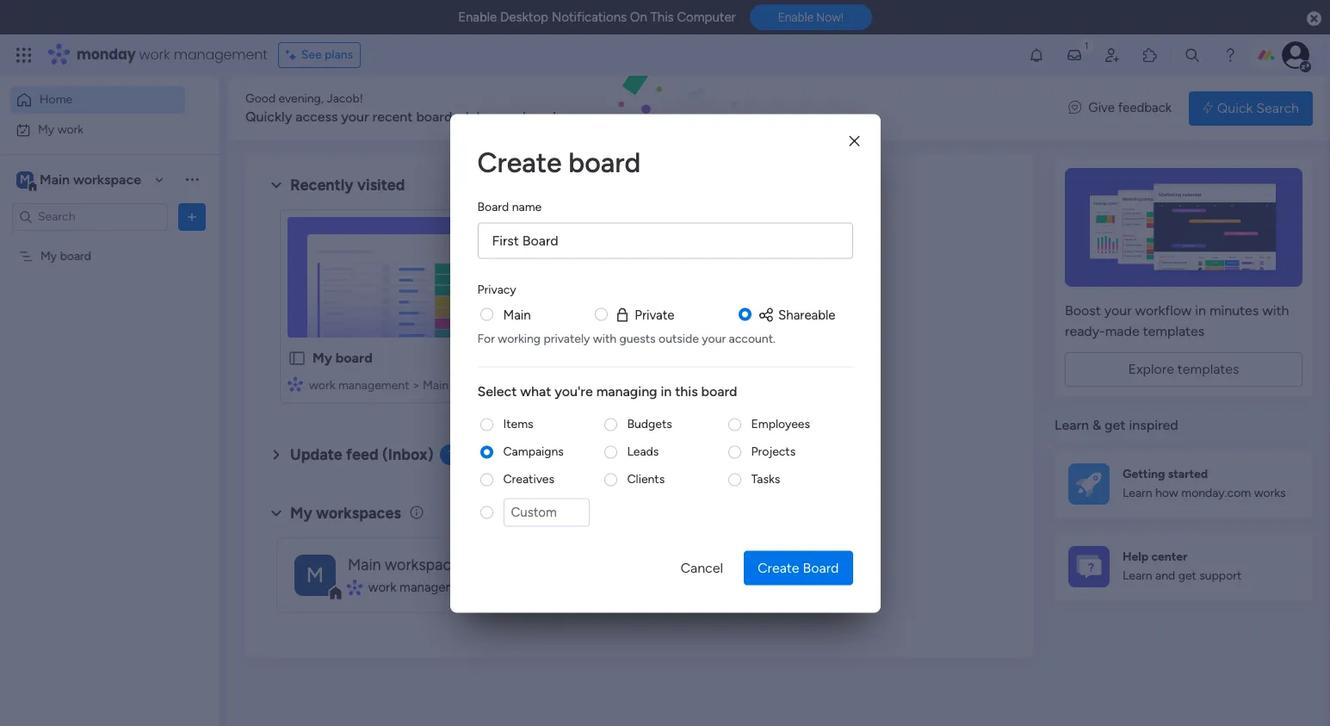 Task type: vqa. For each thing, say whether or not it's contained in the screenshot.
managing
yes



Task type: locate. For each thing, give the bounding box(es) containing it.
1 vertical spatial main workspace
[[348, 555, 460, 574]]

templates
[[1143, 323, 1205, 339], [1178, 361, 1240, 377]]

with inside privacy element
[[593, 331, 617, 346]]

with right minutes
[[1263, 302, 1290, 319]]

create right cancel
[[758, 559, 800, 575]]

0 vertical spatial your
[[341, 109, 369, 125]]

enable for enable now!
[[778, 11, 814, 24]]

0 vertical spatial management
[[174, 45, 268, 65]]

2 vertical spatial learn
[[1123, 569, 1153, 583]]

enable left now!
[[778, 11, 814, 24]]

enable
[[458, 9, 497, 25], [778, 11, 814, 24]]

1 vertical spatial workspace image
[[295, 554, 336, 596]]

recent
[[373, 109, 413, 125]]

my board list box
[[0, 238, 220, 503]]

work
[[139, 45, 170, 65], [57, 122, 84, 137], [309, 378, 335, 393], [368, 579, 397, 595]]

my down home on the left
[[38, 122, 54, 137]]

0 horizontal spatial create
[[478, 146, 562, 178]]

update
[[290, 445, 343, 464]]

my work
[[38, 122, 84, 137]]

1 vertical spatial board
[[803, 559, 839, 575]]

component image
[[288, 376, 303, 391]]

0 vertical spatial get
[[1105, 417, 1126, 433]]

main inside workspace selection 'element'
[[40, 171, 70, 187]]

see
[[301, 47, 322, 62]]

your inside 'boost your workflow in minutes with ready-made templates'
[[1105, 302, 1132, 319]]

monday
[[77, 45, 136, 65]]

help center element
[[1055, 532, 1313, 601]]

main button
[[503, 305, 531, 324]]

learn for getting
[[1123, 486, 1153, 501]]

0 vertical spatial main workspace
[[40, 171, 141, 187]]

2 horizontal spatial your
[[1105, 302, 1132, 319]]

management for work management > main workspace
[[338, 378, 409, 393]]

workspaces inside good evening, jacob! quickly access your recent boards, inbox and workspaces
[[529, 109, 603, 125]]

budgets
[[627, 416, 672, 431]]

1 vertical spatial and
[[1156, 569, 1176, 583]]

create
[[478, 146, 562, 178], [758, 559, 800, 575]]

option
[[0, 240, 220, 244]]

in left this at the bottom right
[[661, 383, 672, 399]]

main workspace up search in workspace field
[[40, 171, 141, 187]]

templates inside 'boost your workflow in minutes with ready-made templates'
[[1143, 323, 1205, 339]]

1 horizontal spatial and
[[1156, 569, 1176, 583]]

board inside button
[[803, 559, 839, 575]]

workspaces up create board
[[529, 109, 603, 125]]

enable now! button
[[750, 5, 872, 30]]

0 horizontal spatial workspace image
[[16, 170, 34, 189]]

close recently visited image
[[266, 175, 287, 196]]

0 horizontal spatial in
[[661, 383, 672, 399]]

0 vertical spatial with
[[1263, 302, 1290, 319]]

select what you're managing in this board heading
[[478, 381, 853, 402]]

work inside button
[[57, 122, 84, 137]]

1 horizontal spatial workspaces
[[529, 109, 603, 125]]

home
[[40, 92, 73, 107]]

main
[[40, 171, 70, 187], [503, 307, 531, 322], [423, 378, 449, 393], [348, 555, 381, 574]]

workspace down for
[[452, 378, 510, 393]]

1 horizontal spatial with
[[1263, 302, 1290, 319]]

my down search in workspace field
[[40, 248, 57, 263]]

workspace image inside 'element'
[[16, 170, 34, 189]]

learn & get inspired
[[1055, 417, 1179, 433]]

learn down getting
[[1123, 486, 1153, 501]]

learn
[[1055, 417, 1090, 433], [1123, 486, 1153, 501], [1123, 569, 1153, 583]]

inspired
[[1129, 417, 1179, 433]]

management right component icon
[[400, 579, 476, 595]]

center
[[1152, 549, 1188, 564]]

in left minutes
[[1196, 302, 1207, 319]]

1 vertical spatial my board
[[313, 350, 373, 366]]

2 vertical spatial your
[[702, 331, 726, 346]]

1 horizontal spatial in
[[1196, 302, 1207, 319]]

0 horizontal spatial enable
[[458, 9, 497, 25]]

in inside 'boost your workflow in minutes with ready-made templates'
[[1196, 302, 1207, 319]]

give feedback
[[1089, 100, 1172, 116]]

create board
[[478, 146, 641, 178]]

0 vertical spatial m
[[20, 172, 30, 186]]

learn for help
[[1123, 569, 1153, 583]]

create for create board
[[478, 146, 562, 178]]

with inside 'boost your workflow in minutes with ready-made templates'
[[1263, 302, 1290, 319]]

1 vertical spatial templates
[[1178, 361, 1240, 377]]

1 vertical spatial your
[[1105, 302, 1132, 319]]

1 vertical spatial workspaces
[[316, 504, 401, 523]]

main down my work at the left top of the page
[[40, 171, 70, 187]]

create inside button
[[758, 559, 800, 575]]

templates right the explore
[[1178, 361, 1240, 377]]

for working privately with guests outside your account.
[[478, 331, 776, 346]]

get right &
[[1105, 417, 1126, 433]]

my work button
[[10, 116, 185, 143]]

main up working
[[503, 307, 531, 322]]

good evening, jacob! quickly access your recent boards, inbox and workspaces
[[245, 91, 603, 125]]

your up made
[[1105, 302, 1132, 319]]

open update feed (inbox) image
[[266, 444, 287, 465]]

jacob!
[[327, 91, 363, 106]]

1 vertical spatial with
[[593, 331, 617, 346]]

quickly
[[245, 109, 292, 125]]

workspace selection element
[[16, 169, 144, 192]]

getting started element
[[1055, 449, 1313, 518]]

main workspace inside workspace selection 'element'
[[40, 171, 141, 187]]

workflow
[[1136, 302, 1192, 319]]

0 horizontal spatial and
[[503, 109, 526, 125]]

and down center
[[1156, 569, 1176, 583]]

&
[[1093, 417, 1102, 433]]

0 horizontal spatial my board
[[40, 248, 91, 263]]

0 vertical spatial in
[[1196, 302, 1207, 319]]

main workspace
[[40, 171, 141, 187], [348, 555, 460, 574]]

what
[[520, 383, 552, 399]]

enable for enable desktop notifications on this computer
[[458, 9, 497, 25]]

clients
[[627, 472, 665, 486]]

templates image image
[[1071, 168, 1298, 287]]

board name
[[478, 199, 542, 214]]

your right outside
[[702, 331, 726, 346]]

and right inbox at left
[[503, 109, 526, 125]]

my board
[[40, 248, 91, 263], [313, 350, 373, 366]]

work down home on the left
[[57, 122, 84, 137]]

guests
[[620, 331, 656, 346]]

1 horizontal spatial board
[[803, 559, 839, 575]]

your
[[341, 109, 369, 125], [1105, 302, 1132, 319], [702, 331, 726, 346]]

with left guests
[[593, 331, 617, 346]]

templates inside button
[[1178, 361, 1240, 377]]

0 vertical spatial workspace image
[[16, 170, 34, 189]]

templates down workflow
[[1143, 323, 1205, 339]]

0 vertical spatial my board
[[40, 248, 91, 263]]

management
[[174, 45, 268, 65], [338, 378, 409, 393], [400, 579, 476, 595]]

0 horizontal spatial get
[[1105, 417, 1126, 433]]

workspaces
[[529, 109, 603, 125], [316, 504, 401, 523]]

0 horizontal spatial with
[[593, 331, 617, 346]]

works
[[1255, 486, 1286, 501]]

1 vertical spatial management
[[338, 378, 409, 393]]

create for create board
[[758, 559, 800, 575]]

my board right public board "icon"
[[313, 350, 373, 366]]

name
[[512, 199, 542, 214]]

help image
[[1222, 47, 1239, 64]]

1 vertical spatial create
[[758, 559, 800, 575]]

search everything image
[[1184, 47, 1201, 64]]

v2 bolt switch image
[[1203, 99, 1213, 118]]

0 vertical spatial workspaces
[[529, 109, 603, 125]]

create board heading
[[478, 141, 853, 183]]

privacy
[[478, 282, 516, 296]]

1 horizontal spatial get
[[1179, 569, 1197, 583]]

1 vertical spatial in
[[661, 383, 672, 399]]

enable inside button
[[778, 11, 814, 24]]

quick search
[[1218, 99, 1300, 116]]

0 vertical spatial board
[[478, 199, 509, 214]]

1 horizontal spatial your
[[702, 331, 726, 346]]

create up name
[[478, 146, 562, 178]]

1 horizontal spatial enable
[[778, 11, 814, 24]]

learn left &
[[1055, 417, 1090, 433]]

private button
[[614, 305, 675, 324]]

1 image
[[1079, 35, 1095, 55]]

0 horizontal spatial your
[[341, 109, 369, 125]]

work management > main workspace
[[309, 378, 510, 393]]

quick search button
[[1190, 91, 1313, 125]]

in inside heading
[[661, 383, 672, 399]]

your inside good evening, jacob! quickly access your recent boards, inbox and workspaces
[[341, 109, 369, 125]]

0 horizontal spatial m
[[20, 172, 30, 186]]

my inside list box
[[40, 248, 57, 263]]

0 horizontal spatial workspaces
[[316, 504, 401, 523]]

1 horizontal spatial workspace image
[[295, 554, 336, 596]]

getting started learn how monday.com works
[[1123, 467, 1286, 501]]

desktop
[[500, 9, 549, 25]]

0 vertical spatial and
[[503, 109, 526, 125]]

boards,
[[416, 109, 462, 125]]

1 vertical spatial learn
[[1123, 486, 1153, 501]]

get
[[1105, 417, 1126, 433], [1179, 569, 1197, 583]]

create inside 'heading'
[[478, 146, 562, 178]]

0 vertical spatial templates
[[1143, 323, 1205, 339]]

visited
[[357, 176, 405, 195]]

privacy heading
[[478, 280, 516, 298]]

computer
[[677, 9, 736, 25]]

1 vertical spatial get
[[1179, 569, 1197, 583]]

monday work management
[[77, 45, 268, 65]]

see plans
[[301, 47, 353, 62]]

update feed (inbox)
[[290, 445, 434, 464]]

my right close my workspaces image
[[290, 504, 312, 523]]

1 vertical spatial m
[[306, 562, 324, 587]]

0 horizontal spatial board
[[478, 199, 509, 214]]

tasks
[[751, 472, 781, 486]]

1 horizontal spatial create
[[758, 559, 800, 575]]

learn inside getting started learn how monday.com works
[[1123, 486, 1153, 501]]

account.
[[729, 331, 776, 346]]

board
[[478, 199, 509, 214], [803, 559, 839, 575]]

workspace up work management
[[385, 555, 460, 574]]

main workspace up work management
[[348, 555, 460, 574]]

0 horizontal spatial main workspace
[[40, 171, 141, 187]]

outside
[[659, 331, 699, 346]]

get down center
[[1179, 569, 1197, 583]]

explore
[[1129, 361, 1175, 377]]

enable left desktop
[[458, 9, 497, 25]]

0 vertical spatial workspace
[[73, 171, 141, 187]]

my
[[38, 122, 54, 137], [40, 248, 57, 263], [313, 350, 332, 366], [290, 504, 312, 523]]

inbox
[[465, 109, 500, 125]]

workspace up search in workspace field
[[73, 171, 141, 187]]

your down jacob!
[[341, 109, 369, 125]]

2 vertical spatial management
[[400, 579, 476, 595]]

0 vertical spatial create
[[478, 146, 562, 178]]

workspace image
[[16, 170, 34, 189], [295, 554, 336, 596]]

board inside heading
[[702, 383, 738, 399]]

my board down search in workspace field
[[40, 248, 91, 263]]

learn down help
[[1123, 569, 1153, 583]]

board inside list box
[[60, 248, 91, 263]]

and
[[503, 109, 526, 125], [1156, 569, 1176, 583]]

management up good
[[174, 45, 268, 65]]

learn inside help center learn and get support
[[1123, 569, 1153, 583]]

workspaces down update feed (inbox)
[[316, 504, 401, 523]]

board
[[569, 146, 641, 178], [60, 248, 91, 263], [336, 350, 373, 366], [702, 383, 738, 399]]

work right component icon
[[368, 579, 397, 595]]

management left the >
[[338, 378, 409, 393]]



Task type: describe. For each thing, give the bounding box(es) containing it.
explore templates button
[[1065, 352, 1303, 387]]

0 vertical spatial learn
[[1055, 417, 1090, 433]]

get inside help center learn and get support
[[1179, 569, 1197, 583]]

recently visited
[[290, 176, 405, 195]]

see plans button
[[278, 42, 361, 68]]

home button
[[10, 86, 185, 114]]

work management
[[368, 579, 476, 595]]

creatives
[[503, 472, 555, 486]]

for
[[478, 331, 495, 346]]

getting
[[1123, 467, 1166, 481]]

recently
[[290, 176, 354, 195]]

explore templates
[[1129, 361, 1240, 377]]

cancel
[[681, 559, 723, 575]]

this
[[651, 9, 674, 25]]

leads
[[627, 444, 659, 459]]

my inside button
[[38, 122, 54, 137]]

shareable button
[[758, 305, 836, 324]]

enable desktop notifications on this computer
[[458, 9, 736, 25]]

working
[[498, 331, 541, 346]]

shareable
[[779, 307, 836, 322]]

cancel button
[[667, 550, 737, 585]]

quick
[[1218, 99, 1253, 116]]

made
[[1106, 323, 1140, 339]]

component image
[[348, 580, 362, 595]]

board inside heading
[[478, 199, 509, 214]]

this
[[675, 383, 698, 399]]

main up component icon
[[348, 555, 381, 574]]

1
[[448, 447, 453, 462]]

close image
[[850, 135, 860, 148]]

work right component image
[[309, 378, 335, 393]]

privately
[[544, 331, 590, 346]]

create board button
[[744, 550, 853, 585]]

give
[[1089, 100, 1115, 116]]

access
[[296, 109, 338, 125]]

monday.com
[[1182, 486, 1252, 501]]

my workspaces
[[290, 504, 401, 523]]

invite members image
[[1104, 47, 1121, 64]]

feed
[[346, 445, 379, 464]]

items
[[503, 416, 534, 431]]

1 horizontal spatial my board
[[313, 350, 373, 366]]

started
[[1169, 467, 1209, 481]]

select
[[478, 383, 517, 399]]

enable now!
[[778, 11, 844, 24]]

workspace inside 'element'
[[73, 171, 141, 187]]

and inside help center learn and get support
[[1156, 569, 1176, 583]]

on
[[630, 9, 647, 25]]

now!
[[817, 11, 844, 24]]

notifications
[[552, 9, 627, 25]]

2 vertical spatial workspace
[[385, 555, 460, 574]]

notifications image
[[1028, 47, 1046, 64]]

how
[[1156, 486, 1179, 501]]

management for work management
[[400, 579, 476, 595]]

campaigns
[[503, 444, 564, 459]]

work right monday
[[139, 45, 170, 65]]

inbox image
[[1066, 47, 1083, 64]]

board inside 'heading'
[[569, 146, 641, 178]]

help
[[1123, 549, 1149, 564]]

ready-
[[1065, 323, 1106, 339]]

jacob simon image
[[1282, 41, 1310, 69]]

boost
[[1065, 302, 1101, 319]]

plans
[[325, 47, 353, 62]]

1 horizontal spatial m
[[306, 562, 324, 587]]

board name heading
[[478, 197, 542, 215]]

support
[[1200, 569, 1242, 583]]

Search in workspace field
[[36, 207, 144, 227]]

1 vertical spatial workspace
[[452, 378, 510, 393]]

you're
[[555, 383, 593, 399]]

good
[[245, 91, 276, 106]]

your inside privacy element
[[702, 331, 726, 346]]

main right the >
[[423, 378, 449, 393]]

feedback
[[1118, 100, 1172, 116]]

Board name field
[[478, 222, 853, 258]]

private
[[635, 307, 675, 322]]

select what you're managing in this board option group
[[478, 416, 853, 537]]

and inside good evening, jacob! quickly access your recent boards, inbox and workspaces
[[503, 109, 526, 125]]

boost your workflow in minutes with ready-made templates
[[1065, 302, 1290, 339]]

>
[[412, 378, 420, 393]]

public board image
[[288, 349, 307, 368]]

1 horizontal spatial main workspace
[[348, 555, 460, 574]]

projects
[[751, 444, 796, 459]]

minutes
[[1210, 302, 1259, 319]]

dapulse close image
[[1307, 10, 1322, 28]]

my board inside list box
[[40, 248, 91, 263]]

main inside privacy element
[[503, 307, 531, 322]]

v2 user feedback image
[[1069, 98, 1082, 118]]

search
[[1257, 99, 1300, 116]]

m inside workspace selection 'element'
[[20, 172, 30, 186]]

my right public board "icon"
[[313, 350, 332, 366]]

evening,
[[279, 91, 324, 106]]

Custom field
[[503, 498, 590, 526]]

select product image
[[16, 47, 33, 64]]

help center learn and get support
[[1123, 549, 1242, 583]]

managing
[[597, 383, 658, 399]]

select what you're managing in this board
[[478, 383, 738, 399]]

privacy element
[[478, 305, 853, 347]]

apps image
[[1142, 47, 1159, 64]]

employees
[[751, 416, 810, 431]]

close my workspaces image
[[266, 503, 287, 523]]

(inbox)
[[382, 445, 434, 464]]



